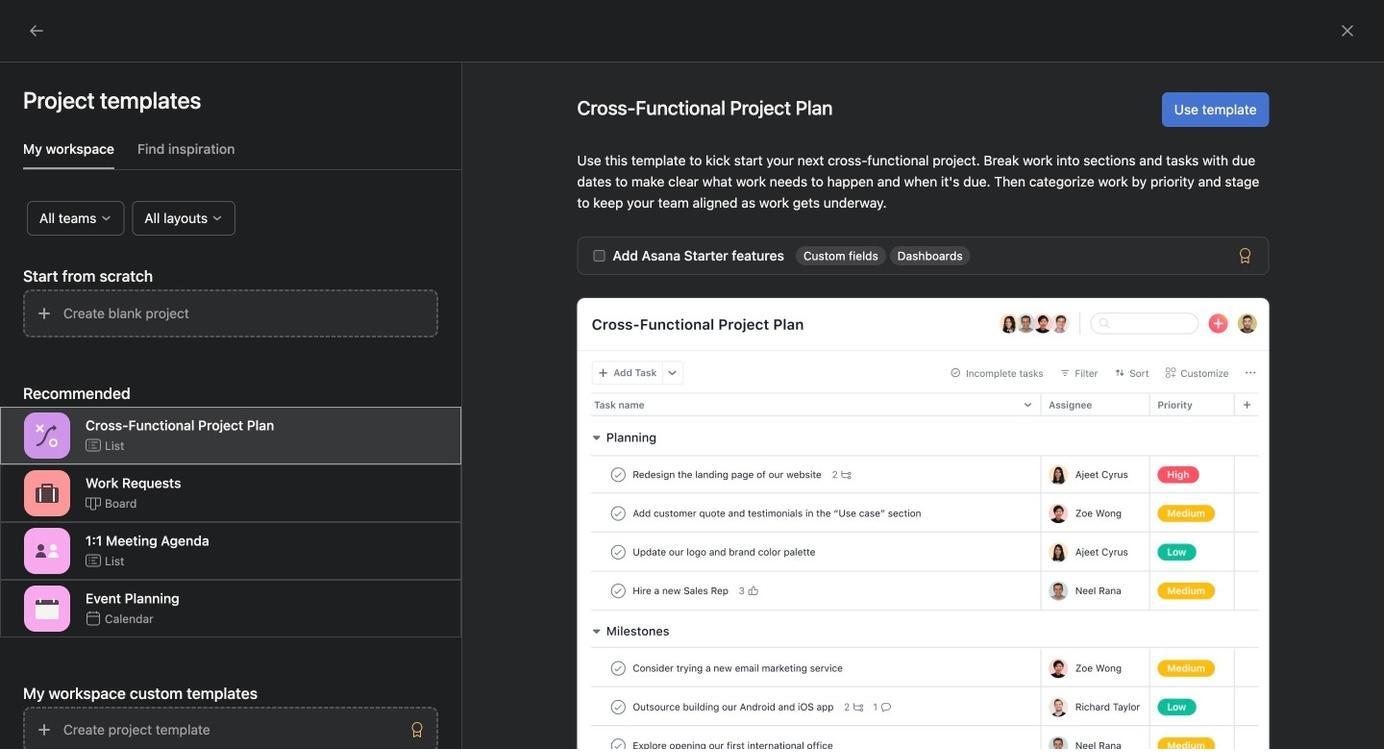 Task type: locate. For each thing, give the bounding box(es) containing it.
add profile photo image
[[286, 287, 332, 333]]

event planning image
[[36, 597, 59, 620]]

go back image
[[29, 23, 44, 38]]

toolbar
[[881, 701, 1004, 728]]

dialog
[[865, 273, 1346, 749]]

cross-functional project plan image
[[36, 424, 59, 447]]

close image
[[1340, 23, 1356, 38]]

list item
[[839, 333, 1085, 391], [263, 403, 800, 438], [263, 438, 800, 473]]

None checkbox
[[594, 250, 605, 262]]

tab list
[[23, 138, 462, 170]]

work requests image
[[36, 482, 59, 505]]

projects element
[[0, 375, 231, 475]]



Task type: describe. For each thing, give the bounding box(es) containing it.
Add subject text field
[[865, 332, 1346, 359]]

expand popout to full screen image
[[1248, 287, 1263, 302]]

1:1 meeting agenda image
[[36, 539, 59, 563]]

line_and_symbols image
[[859, 420, 882, 443]]

Type the name of a team, a project, or people text field
[[919, 376, 1313, 399]]

insights element
[[0, 175, 231, 306]]

global element
[[0, 47, 231, 163]]

hide sidebar image
[[25, 15, 40, 31]]

rocket image
[[1104, 350, 1127, 374]]



Task type: vqa. For each thing, say whether or not it's contained in the screenshot.
TYPE THE NAME OF A TEAM, A PROJECT, OR PEOPLE text box
yes



